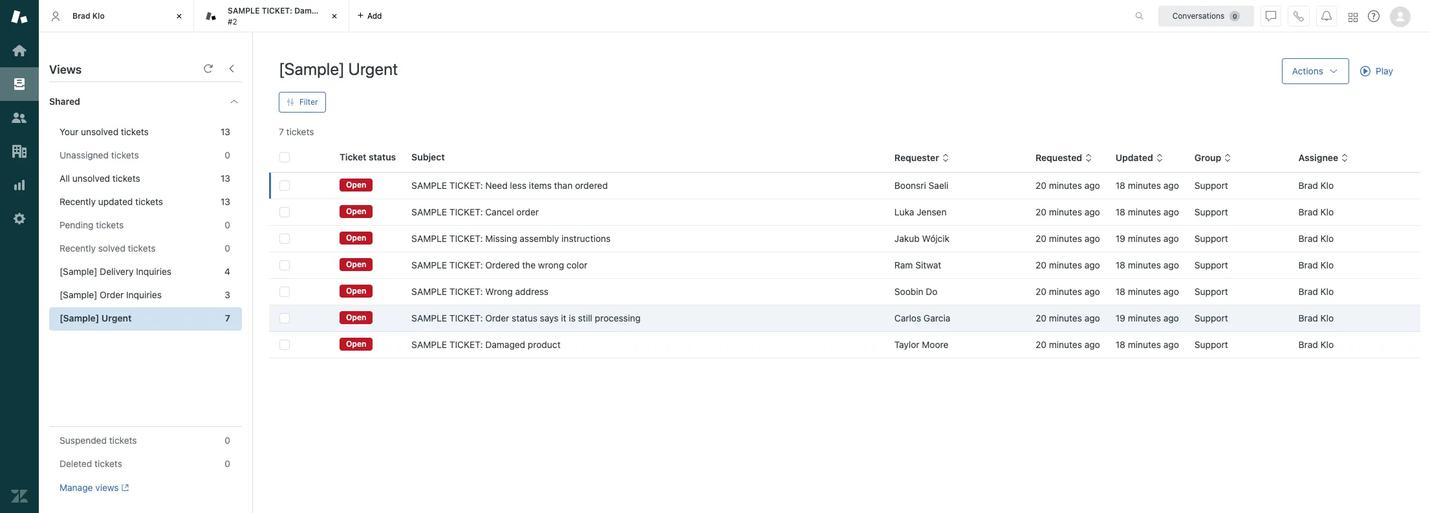 Task type: describe. For each thing, give the bounding box(es) containing it.
brad klo inside brad klo tab
[[72, 11, 105, 21]]

7 tickets
[[279, 126, 314, 137]]

ticket: for sample ticket: damaged product
[[450, 339, 483, 350]]

the
[[522, 259, 536, 270]]

requester button
[[895, 152, 950, 164]]

views
[[49, 63, 82, 76]]

ticket: for sample ticket: order status says it is still processing
[[450, 312, 483, 323]]

sample ticket: cancel order link
[[412, 206, 539, 219]]

brad for jakub wójcik
[[1299, 233, 1318, 244]]

brad klo for taylor moore
[[1299, 339, 1334, 350]]

sample ticket: wrong address
[[412, 286, 549, 297]]

zendesk support image
[[11, 8, 28, 25]]

garcia
[[924, 312, 951, 323]]

20 minutes ago for wójcik
[[1036, 233, 1100, 244]]

brad for taylor moore
[[1299, 339, 1318, 350]]

sample ticket: missing assembly instructions
[[412, 233, 611, 244]]

group button
[[1195, 152, 1232, 164]]

assignee button
[[1299, 152, 1349, 164]]

sample ticket: order status says it is still processing
[[412, 312, 641, 323]]

18 minutes ago for sitwat
[[1116, 259, 1179, 270]]

recently solved tickets
[[60, 243, 156, 254]]

get started image
[[11, 42, 28, 59]]

18 for soobin do
[[1116, 286, 1126, 297]]

luka
[[895, 206, 914, 217]]

ordered
[[485, 259, 520, 270]]

is
[[569, 312, 576, 323]]

suspended
[[60, 435, 107, 446]]

19 for jakub wójcik
[[1116, 233, 1126, 244]]

klo for ram sitwat
[[1321, 259, 1334, 270]]

manage
[[60, 482, 93, 493]]

[sample] order inquiries
[[60, 289, 162, 300]]

tickets down shared dropdown button at the left top
[[121, 126, 149, 137]]

subject
[[412, 151, 445, 162]]

do
[[926, 286, 938, 297]]

2 open from the top
[[346, 207, 366, 216]]

brad klo for soobin do
[[1299, 286, 1334, 297]]

row containing sample ticket: damaged product
[[269, 332, 1421, 358]]

support for do
[[1195, 286, 1228, 297]]

sample ticket: need less items than ordered link
[[412, 179, 608, 192]]

reporting image
[[11, 177, 28, 193]]

unassigned
[[60, 149, 109, 160]]

unsolved for all
[[72, 173, 110, 184]]

wójcik
[[922, 233, 950, 244]]

shared button
[[39, 82, 216, 121]]

2 18 minutes ago from the top
[[1116, 206, 1179, 217]]

sample for sample ticket: need less items than ordered
[[412, 180, 447, 191]]

klo for carlos garcia
[[1321, 312, 1334, 323]]

tickets down recently updated tickets
[[96, 219, 124, 230]]

20 for garcia
[[1036, 312, 1047, 323]]

items
[[529, 180, 552, 191]]

solved
[[98, 243, 125, 254]]

ticket: for sample ticket: cancel order
[[450, 206, 483, 217]]

7 for 7 tickets
[[279, 126, 284, 137]]

instructions
[[562, 233, 611, 244]]

1 vertical spatial [sample] urgent
[[60, 312, 132, 323]]

sample ticket: damaged product #2
[[228, 6, 363, 26]]

filter button
[[279, 92, 326, 113]]

it
[[561, 312, 567, 323]]

#2
[[228, 16, 237, 26]]

ram
[[895, 259, 913, 270]]

18 for taylor moore
[[1116, 339, 1126, 350]]

button displays agent's chat status as invisible. image
[[1266, 11, 1276, 21]]

taylor moore
[[895, 339, 949, 350]]

recently for recently updated tickets
[[60, 196, 96, 207]]

unsolved for your
[[81, 126, 119, 137]]

ram sitwat
[[895, 259, 942, 270]]

ticket: for sample ticket: wrong address
[[450, 286, 483, 297]]

add button
[[349, 0, 390, 32]]

product for sample ticket: damaged product
[[528, 339, 561, 350]]

ticket
[[340, 151, 366, 162]]

notifications image
[[1322, 11, 1332, 21]]

boonsri
[[895, 180, 926, 191]]

sample for sample ticket: ordered the wrong color
[[412, 259, 447, 270]]

brad klo for carlos garcia
[[1299, 312, 1334, 323]]

pending tickets
[[60, 219, 124, 230]]

requester
[[895, 152, 939, 163]]

0 for deleted tickets
[[225, 458, 230, 469]]

open for sample ticket: damaged product
[[346, 339, 366, 349]]

than
[[554, 180, 573, 191]]

close image for tab containing sample ticket: damaged product
[[328, 10, 341, 23]]

ticket: for sample ticket: missing assembly instructions
[[450, 233, 483, 244]]

ticket: for sample ticket: ordered the wrong color
[[450, 259, 483, 270]]

tickets right updated at the left of the page
[[135, 196, 163, 207]]

updated
[[98, 196, 133, 207]]

assignee
[[1299, 152, 1339, 163]]

assembly
[[520, 233, 559, 244]]

brad for soobin do
[[1299, 286, 1318, 297]]

open for sample ticket: ordered the wrong color
[[346, 260, 366, 269]]

ordered
[[575, 180, 608, 191]]

deleted tickets
[[60, 458, 122, 469]]

processing
[[595, 312, 641, 323]]

delivery
[[100, 266, 134, 277]]

close image for brad klo tab
[[173, 10, 186, 23]]

group
[[1195, 152, 1222, 163]]

still
[[578, 312, 593, 323]]

sample ticket: damaged product link
[[412, 338, 561, 351]]

order
[[517, 206, 539, 217]]

tickets up deleted tickets
[[109, 435, 137, 446]]

klo for taylor moore
[[1321, 339, 1334, 350]]

tabs tab list
[[39, 0, 1122, 32]]

support for wójcik
[[1195, 233, 1228, 244]]

cancel
[[485, 206, 514, 217]]

[sample] delivery inquiries
[[60, 266, 172, 277]]

row containing sample ticket: wrong address
[[269, 279, 1421, 305]]

open for sample ticket: need less items than ordered
[[346, 180, 366, 190]]

ticket: for sample ticket: damaged product #2
[[262, 6, 292, 16]]

shared heading
[[39, 82, 252, 121]]

ticket: for sample ticket: need less items than ordered
[[450, 180, 483, 191]]

deleted
[[60, 458, 92, 469]]

klo for soobin do
[[1321, 286, 1334, 297]]

sample ticket: order status says it is still processing link
[[412, 312, 641, 325]]

pending
[[60, 219, 94, 230]]

20 minutes ago for garcia
[[1036, 312, 1100, 323]]

tickets down 'your unsolved tickets'
[[111, 149, 139, 160]]

open for sample ticket: wrong address
[[346, 286, 366, 296]]

organizations image
[[11, 143, 28, 160]]

sample ticket: ordered the wrong color
[[412, 259, 588, 270]]

inquiries for [sample] order inquiries
[[126, 289, 162, 300]]

klo for jakub wójcik
[[1321, 233, 1334, 244]]

19 for carlos garcia
[[1116, 312, 1126, 323]]

18 minutes ago for do
[[1116, 286, 1179, 297]]

wrong
[[485, 286, 513, 297]]

brad klo for jakub wójcik
[[1299, 233, 1334, 244]]

tickets right solved
[[128, 243, 156, 254]]

brad for carlos garcia
[[1299, 312, 1318, 323]]

your unsolved tickets
[[60, 126, 149, 137]]

requested
[[1036, 152, 1082, 163]]

brad for boonsri saeli
[[1299, 180, 1318, 191]]

18 minutes ago for moore
[[1116, 339, 1179, 350]]

2 18 from the top
[[1116, 206, 1126, 217]]



Task type: vqa. For each thing, say whether or not it's contained in the screenshot.
Ready
no



Task type: locate. For each thing, give the bounding box(es) containing it.
klo for boonsri saeli
[[1321, 180, 1334, 191]]

5 20 minutes ago from the top
[[1036, 286, 1100, 297]]

20 minutes ago for saeli
[[1036, 180, 1100, 191]]

1 20 minutes ago from the top
[[1036, 180, 1100, 191]]

20 minutes ago for sitwat
[[1036, 259, 1100, 270]]

[sample] down recently solved tickets
[[60, 266, 97, 277]]

tickets
[[121, 126, 149, 137], [286, 126, 314, 137], [111, 149, 139, 160], [112, 173, 140, 184], [135, 196, 163, 207], [96, 219, 124, 230], [128, 243, 156, 254], [109, 435, 137, 446], [94, 458, 122, 469]]

20 for wójcik
[[1036, 233, 1047, 244]]

0 horizontal spatial [sample] urgent
[[60, 312, 132, 323]]

0 vertical spatial unsolved
[[81, 126, 119, 137]]

20 minutes ago
[[1036, 180, 1100, 191], [1036, 206, 1100, 217], [1036, 233, 1100, 244], [1036, 259, 1100, 270], [1036, 286, 1100, 297], [1036, 312, 1100, 323], [1036, 339, 1100, 350]]

play
[[1376, 65, 1394, 76]]

1 horizontal spatial close image
[[328, 10, 341, 23]]

close image inside tab
[[328, 10, 341, 23]]

1 support from the top
[[1195, 180, 1228, 191]]

tickets down filter button
[[286, 126, 314, 137]]

inquiries for [sample] delivery inquiries
[[136, 266, 172, 277]]

jakub
[[895, 233, 920, 244]]

suspended tickets
[[60, 435, 137, 446]]

2 13 from the top
[[221, 173, 230, 184]]

[sample] up filter
[[279, 59, 345, 78]]

[sample] for 4
[[60, 266, 97, 277]]

4 18 from the top
[[1116, 286, 1126, 297]]

3
[[225, 289, 230, 300]]

2 20 from the top
[[1036, 206, 1047, 217]]

order down [sample] delivery inquiries
[[100, 289, 124, 300]]

inquiries down delivery
[[126, 289, 162, 300]]

4 0 from the top
[[225, 435, 230, 446]]

sample ticket: wrong address link
[[412, 285, 549, 298]]

7 down filter button
[[279, 126, 284, 137]]

your
[[60, 126, 78, 137]]

[sample] urgent down [sample] order inquiries at the left bottom of the page
[[60, 312, 132, 323]]

row containing sample ticket: need less items than ordered
[[269, 173, 1421, 199]]

close image inside brad klo tab
[[173, 10, 186, 23]]

13 for recently updated tickets
[[221, 196, 230, 207]]

damaged for sample ticket: damaged product #2
[[294, 6, 331, 16]]

inquiries right delivery
[[136, 266, 172, 277]]

unsolved down unassigned
[[72, 173, 110, 184]]

product inside row
[[528, 339, 561, 350]]

19 minutes ago for wójcik
[[1116, 233, 1179, 244]]

1 18 from the top
[[1116, 180, 1126, 191]]

carlos garcia
[[895, 312, 951, 323]]

0 horizontal spatial damaged
[[294, 6, 331, 16]]

0 horizontal spatial order
[[100, 289, 124, 300]]

1 19 from the top
[[1116, 233, 1126, 244]]

[sample] down [sample] delivery inquiries
[[60, 289, 97, 300]]

6 open from the top
[[346, 313, 366, 322]]

2 19 minutes ago from the top
[[1116, 312, 1179, 323]]

tab
[[194, 0, 363, 32]]

0 vertical spatial product
[[333, 6, 363, 16]]

5 support from the top
[[1195, 286, 1228, 297]]

brad klo for boonsri saeli
[[1299, 180, 1334, 191]]

0 for recently solved tickets
[[225, 243, 230, 254]]

18 minutes ago for saeli
[[1116, 180, 1179, 191]]

1 close image from the left
[[173, 10, 186, 23]]

damaged inside sample ticket: damaged product #2
[[294, 6, 331, 16]]

sample ticket: missing assembly instructions link
[[412, 232, 611, 245]]

wrong
[[538, 259, 564, 270]]

soobin do
[[895, 286, 938, 297]]

damaged for sample ticket: damaged product
[[485, 339, 525, 350]]

close image left the add dropdown button
[[328, 10, 341, 23]]

product inside sample ticket: damaged product #2
[[333, 6, 363, 16]]

0 vertical spatial recently
[[60, 196, 96, 207]]

damaged left the add dropdown button
[[294, 6, 331, 16]]

1 vertical spatial damaged
[[485, 339, 525, 350]]

1 18 minutes ago from the top
[[1116, 180, 1179, 191]]

4 20 from the top
[[1036, 259, 1047, 270]]

address
[[515, 286, 549, 297]]

1 horizontal spatial urgent
[[348, 59, 398, 78]]

1 20 from the top
[[1036, 180, 1047, 191]]

soobin
[[895, 286, 924, 297]]

0 for unassigned tickets
[[225, 149, 230, 160]]

1 horizontal spatial 7
[[279, 126, 284, 137]]

sample for sample ticket: damaged product #2
[[228, 6, 260, 16]]

6 20 from the top
[[1036, 312, 1047, 323]]

collapse views pane image
[[226, 63, 237, 74]]

7 for 7
[[225, 312, 230, 323]]

[sample] for 3
[[60, 289, 97, 300]]

3 0 from the top
[[225, 243, 230, 254]]

19 minutes ago for garcia
[[1116, 312, 1179, 323]]

sample inside sample ticket: ordered the wrong color link
[[412, 259, 447, 270]]

2 close image from the left
[[328, 10, 341, 23]]

boonsri saeli
[[895, 180, 949, 191]]

support for saeli
[[1195, 180, 1228, 191]]

damaged inside row
[[485, 339, 525, 350]]

3 13 from the top
[[221, 196, 230, 207]]

1 19 minutes ago from the top
[[1116, 233, 1179, 244]]

0 vertical spatial order
[[100, 289, 124, 300]]

unsolved up unassigned tickets
[[81, 126, 119, 137]]

views image
[[11, 76, 28, 93]]

brad klo for ram sitwat
[[1299, 259, 1334, 270]]

row containing sample ticket: missing assembly instructions
[[269, 225, 1421, 252]]

sample ticket: damaged product
[[412, 339, 561, 350]]

recently down pending
[[60, 243, 96, 254]]

sample
[[228, 6, 260, 16], [412, 180, 447, 191], [412, 206, 447, 217], [412, 233, 447, 244], [412, 259, 447, 270], [412, 286, 447, 297], [412, 312, 447, 323], [412, 339, 447, 350]]

6 20 minutes ago from the top
[[1036, 312, 1100, 323]]

20 minutes ago for moore
[[1036, 339, 1100, 350]]

row containing sample ticket: cancel order
[[269, 199, 1421, 225]]

recently for recently solved tickets
[[60, 243, 96, 254]]

2 row from the top
[[269, 199, 1421, 225]]

7 down 3
[[225, 312, 230, 323]]

20 for moore
[[1036, 339, 1047, 350]]

product left "add"
[[333, 6, 363, 16]]

jensen
[[917, 206, 947, 217]]

close image
[[173, 10, 186, 23], [328, 10, 341, 23]]

luka jensen
[[895, 206, 947, 217]]

1 vertical spatial product
[[528, 339, 561, 350]]

damaged
[[294, 6, 331, 16], [485, 339, 525, 350]]

3 20 from the top
[[1036, 233, 1047, 244]]

status inside row
[[512, 312, 538, 323]]

taylor
[[895, 339, 920, 350]]

sample inside sample ticket: missing assembly instructions link
[[412, 233, 447, 244]]

5 open from the top
[[346, 286, 366, 296]]

sample ticket: ordered the wrong color link
[[412, 259, 588, 272]]

inquiries
[[136, 266, 172, 277], [126, 289, 162, 300]]

support
[[1195, 180, 1228, 191], [1195, 206, 1228, 217], [1195, 233, 1228, 244], [1195, 259, 1228, 270], [1195, 286, 1228, 297], [1195, 312, 1228, 323], [1195, 339, 1228, 350]]

requested button
[[1036, 152, 1093, 164]]

sample for sample ticket: wrong address
[[412, 286, 447, 297]]

3 open from the top
[[346, 233, 366, 243]]

order inside row
[[485, 312, 509, 323]]

tickets up updated at the left of the page
[[112, 173, 140, 184]]

1 vertical spatial status
[[512, 312, 538, 323]]

1 vertical spatial 19
[[1116, 312, 1126, 323]]

carlos
[[895, 312, 921, 323]]

3 20 minutes ago from the top
[[1036, 233, 1100, 244]]

7 20 minutes ago from the top
[[1036, 339, 1100, 350]]

3 support from the top
[[1195, 233, 1228, 244]]

3 row from the top
[[269, 225, 1421, 252]]

sample ticket: need less items than ordered
[[412, 180, 608, 191]]

unassigned tickets
[[60, 149, 139, 160]]

brad for ram sitwat
[[1299, 259, 1318, 270]]

support for moore
[[1195, 339, 1228, 350]]

4 support from the top
[[1195, 259, 1228, 270]]

sample for sample ticket: order status says it is still processing
[[412, 312, 447, 323]]

product down says
[[528, 339, 561, 350]]

missing
[[485, 233, 517, 244]]

status right ticket
[[369, 151, 396, 162]]

13 for all unsolved tickets
[[221, 173, 230, 184]]

close image left #2
[[173, 10, 186, 23]]

sample for sample ticket: damaged product
[[412, 339, 447, 350]]

18 for boonsri saeli
[[1116, 180, 1126, 191]]

0 vertical spatial status
[[369, 151, 396, 162]]

4
[[225, 266, 230, 277]]

1 horizontal spatial [sample] urgent
[[279, 59, 398, 78]]

0
[[225, 149, 230, 160], [225, 219, 230, 230], [225, 243, 230, 254], [225, 435, 230, 446], [225, 458, 230, 469]]

1 vertical spatial recently
[[60, 243, 96, 254]]

minutes
[[1049, 180, 1082, 191], [1128, 180, 1161, 191], [1049, 206, 1082, 217], [1128, 206, 1161, 217], [1049, 233, 1082, 244], [1128, 233, 1161, 244], [1049, 259, 1082, 270], [1128, 259, 1161, 270], [1049, 286, 1082, 297], [1128, 286, 1161, 297], [1049, 312, 1082, 323], [1128, 312, 1161, 323], [1049, 339, 1082, 350], [1128, 339, 1161, 350]]

1 vertical spatial urgent
[[102, 312, 132, 323]]

20 for sitwat
[[1036, 259, 1047, 270]]

sample inside sample ticket: damaged product link
[[412, 339, 447, 350]]

recently updated tickets
[[60, 196, 163, 207]]

20
[[1036, 180, 1047, 191], [1036, 206, 1047, 217], [1036, 233, 1047, 244], [1036, 259, 1047, 270], [1036, 286, 1047, 297], [1036, 312, 1047, 323], [1036, 339, 1047, 350]]

1 13 from the top
[[221, 126, 230, 137]]

0 vertical spatial 13
[[221, 126, 230, 137]]

5 row from the top
[[269, 279, 1421, 305]]

2 vertical spatial 13
[[221, 196, 230, 207]]

support for sitwat
[[1195, 259, 1228, 270]]

1 recently from the top
[[60, 196, 96, 207]]

4 20 minutes ago from the top
[[1036, 259, 1100, 270]]

5 0 from the top
[[225, 458, 230, 469]]

sitwat
[[916, 259, 942, 270]]

tab containing sample ticket: damaged product
[[194, 0, 363, 32]]

[sample] urgent up filter
[[279, 59, 398, 78]]

4 open from the top
[[346, 260, 366, 269]]

shared
[[49, 96, 80, 107]]

conversations button
[[1159, 5, 1254, 26]]

1 0 from the top
[[225, 149, 230, 160]]

row containing sample ticket: order status says it is still processing
[[269, 305, 1421, 332]]

admin image
[[11, 210, 28, 227]]

order down wrong
[[485, 312, 509, 323]]

recently up pending
[[60, 196, 96, 207]]

urgent down [sample] order inquiries at the left bottom of the page
[[102, 312, 132, 323]]

1 vertical spatial inquiries
[[126, 289, 162, 300]]

7 20 from the top
[[1036, 339, 1047, 350]]

sample inside sample ticket: cancel order link
[[412, 206, 447, 217]]

brad klo tab
[[39, 0, 194, 32]]

0 horizontal spatial close image
[[173, 10, 186, 23]]

filter
[[300, 97, 318, 107]]

tickets up views
[[94, 458, 122, 469]]

play button
[[1350, 58, 1405, 84]]

0 for pending tickets
[[225, 219, 230, 230]]

sample inside sample ticket: order status says it is still processing link
[[412, 312, 447, 323]]

0 vertical spatial damaged
[[294, 6, 331, 16]]

sample inside sample ticket: wrong address "link"
[[412, 286, 447, 297]]

2 19 from the top
[[1116, 312, 1126, 323]]

urgent
[[348, 59, 398, 78], [102, 312, 132, 323]]

sample inside sample ticket: need less items than ordered link
[[412, 180, 447, 191]]

sample ticket: cancel order
[[412, 206, 539, 217]]

4 row from the top
[[269, 252, 1421, 279]]

unsolved
[[81, 126, 119, 137], [72, 173, 110, 184]]

18 for ram sitwat
[[1116, 259, 1126, 270]]

urgent down the add dropdown button
[[348, 59, 398, 78]]

0 vertical spatial 19 minutes ago
[[1116, 233, 1179, 244]]

0 horizontal spatial product
[[333, 6, 363, 16]]

3 18 from the top
[[1116, 259, 1126, 270]]

color
[[567, 259, 588, 270]]

add
[[367, 11, 382, 20]]

13
[[221, 126, 230, 137], [221, 173, 230, 184], [221, 196, 230, 207]]

1 vertical spatial order
[[485, 312, 509, 323]]

open for sample ticket: missing assembly instructions
[[346, 233, 366, 243]]

2 recently from the top
[[60, 243, 96, 254]]

5 18 from the top
[[1116, 339, 1126, 350]]

13 for your unsolved tickets
[[221, 126, 230, 137]]

0 horizontal spatial 7
[[225, 312, 230, 323]]

4 18 minutes ago from the top
[[1116, 286, 1179, 297]]

row containing sample ticket: ordered the wrong color
[[269, 252, 1421, 279]]

brad inside tab
[[72, 11, 90, 21]]

1 row from the top
[[269, 173, 1421, 199]]

7
[[279, 126, 284, 137], [225, 312, 230, 323]]

status left says
[[512, 312, 538, 323]]

6 support from the top
[[1195, 312, 1228, 323]]

1 vertical spatial 13
[[221, 173, 230, 184]]

[sample] for 7
[[60, 312, 99, 323]]

1 horizontal spatial status
[[512, 312, 538, 323]]

0 vertical spatial [sample] urgent
[[279, 59, 398, 78]]

5 20 from the top
[[1036, 286, 1047, 297]]

7 support from the top
[[1195, 339, 1228, 350]]

2 0 from the top
[[225, 219, 230, 230]]

0 vertical spatial inquiries
[[136, 266, 172, 277]]

support for garcia
[[1195, 312, 1228, 323]]

less
[[510, 180, 527, 191]]

brad
[[72, 11, 90, 21], [1299, 180, 1318, 191], [1299, 206, 1318, 217], [1299, 233, 1318, 244], [1299, 259, 1318, 270], [1299, 286, 1318, 297], [1299, 312, 1318, 323], [1299, 339, 1318, 350]]

actions button
[[1282, 58, 1350, 84]]

order
[[100, 289, 124, 300], [485, 312, 509, 323]]

says
[[540, 312, 559, 323]]

ticket: inside sample ticket: damaged product #2
[[262, 6, 292, 16]]

product for sample ticket: damaged product #2
[[333, 6, 363, 16]]

[sample] down [sample] order inquiries at the left bottom of the page
[[60, 312, 99, 323]]

7 row from the top
[[269, 332, 1421, 358]]

klo inside tab
[[92, 11, 105, 21]]

manage views link
[[60, 482, 129, 494]]

updated
[[1116, 152, 1153, 163]]

20 minutes ago for do
[[1036, 286, 1100, 297]]

20 for saeli
[[1036, 180, 1047, 191]]

main element
[[0, 0, 39, 513]]

refresh views pane image
[[203, 63, 214, 74]]

zendesk products image
[[1349, 13, 1358, 22]]

0 vertical spatial 7
[[279, 126, 284, 137]]

all unsolved tickets
[[60, 173, 140, 184]]

1 vertical spatial 7
[[225, 312, 230, 323]]

5 18 minutes ago from the top
[[1116, 339, 1179, 350]]

customers image
[[11, 109, 28, 126]]

0 horizontal spatial urgent
[[102, 312, 132, 323]]

6 row from the top
[[269, 305, 1421, 332]]

actions
[[1292, 65, 1324, 76]]

20 for do
[[1036, 286, 1047, 297]]

18 minutes ago
[[1116, 180, 1179, 191], [1116, 206, 1179, 217], [1116, 259, 1179, 270], [1116, 286, 1179, 297], [1116, 339, 1179, 350]]

1 horizontal spatial order
[[485, 312, 509, 323]]

get help image
[[1368, 10, 1380, 22]]

zendesk image
[[11, 488, 28, 505]]

1 horizontal spatial product
[[528, 339, 561, 350]]

1 vertical spatial unsolved
[[72, 173, 110, 184]]

conversations
[[1173, 11, 1225, 20]]

saeli
[[929, 180, 949, 191]]

open for sample ticket: order status says it is still processing
[[346, 313, 366, 322]]

open
[[346, 180, 366, 190], [346, 207, 366, 216], [346, 233, 366, 243], [346, 260, 366, 269], [346, 286, 366, 296], [346, 313, 366, 322], [346, 339, 366, 349]]

ago
[[1085, 180, 1100, 191], [1164, 180, 1179, 191], [1085, 206, 1100, 217], [1164, 206, 1179, 217], [1085, 233, 1100, 244], [1164, 233, 1179, 244], [1085, 259, 1100, 270], [1164, 259, 1179, 270], [1085, 286, 1100, 297], [1164, 286, 1179, 297], [1085, 312, 1100, 323], [1164, 312, 1179, 323], [1085, 339, 1100, 350], [1164, 339, 1179, 350]]

moore
[[922, 339, 949, 350]]

row
[[269, 173, 1421, 199], [269, 199, 1421, 225], [269, 225, 1421, 252], [269, 252, 1421, 279], [269, 279, 1421, 305], [269, 305, 1421, 332], [269, 332, 1421, 358]]

ticket: inside "link"
[[450, 286, 483, 297]]

jakub wójcik
[[895, 233, 950, 244]]

(opens in a new tab) image
[[119, 484, 129, 492]]

0 vertical spatial urgent
[[348, 59, 398, 78]]

1 vertical spatial 19 minutes ago
[[1116, 312, 1179, 323]]

0 horizontal spatial status
[[369, 151, 396, 162]]

damaged down sample ticket: order status says it is still processing link
[[485, 339, 525, 350]]

0 vertical spatial 19
[[1116, 233, 1126, 244]]

sample inside sample ticket: damaged product #2
[[228, 6, 260, 16]]

sample for sample ticket: cancel order
[[412, 206, 447, 217]]

klo
[[92, 11, 105, 21], [1321, 180, 1334, 191], [1321, 206, 1334, 217], [1321, 233, 1334, 244], [1321, 259, 1334, 270], [1321, 286, 1334, 297], [1321, 312, 1334, 323], [1321, 339, 1334, 350]]

0 for suspended tickets
[[225, 435, 230, 446]]

sample for sample ticket: missing assembly instructions
[[412, 233, 447, 244]]

1 open from the top
[[346, 180, 366, 190]]

need
[[485, 180, 508, 191]]

1 horizontal spatial damaged
[[485, 339, 525, 350]]

2 support from the top
[[1195, 206, 1228, 217]]

7 open from the top
[[346, 339, 366, 349]]

2 20 minutes ago from the top
[[1036, 206, 1100, 217]]

manage views
[[60, 482, 119, 493]]

3 18 minutes ago from the top
[[1116, 259, 1179, 270]]



